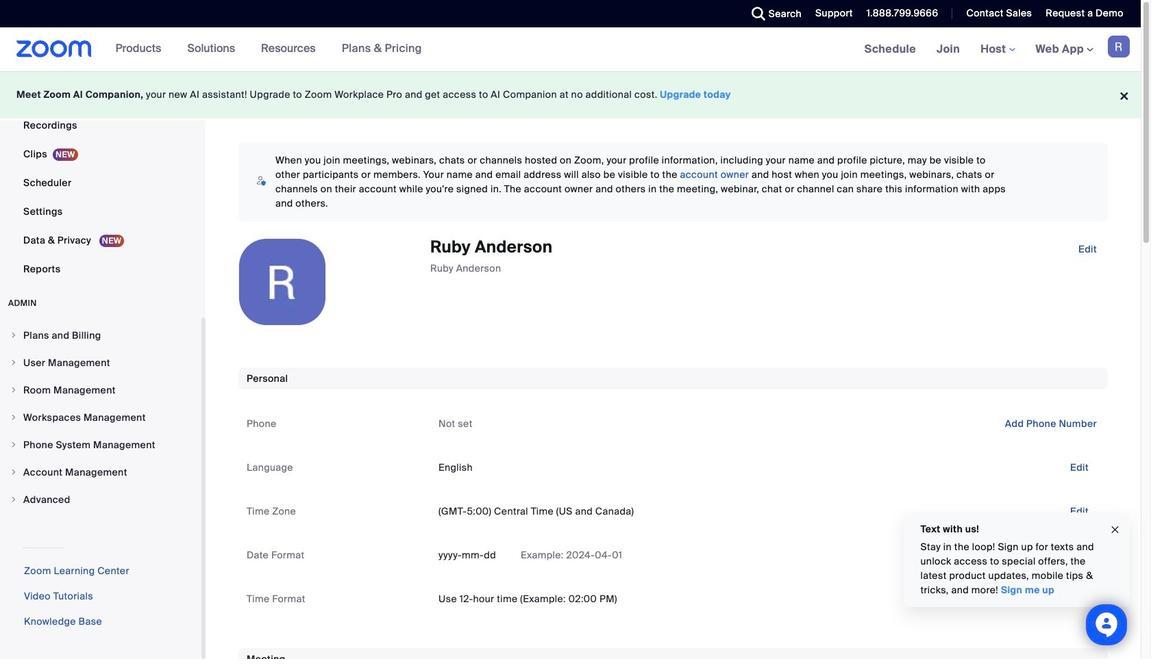 Task type: describe. For each thing, give the bounding box(es) containing it.
edit user photo image
[[271, 276, 293, 289]]

right image for 3rd menu item from the top of the admin menu menu
[[10, 387, 18, 395]]

3 menu item from the top
[[0, 378, 201, 404]]

meetings navigation
[[854, 27, 1141, 72]]

personal menu menu
[[0, 0, 201, 284]]

product information navigation
[[105, 27, 432, 71]]

right image for sixth menu item
[[10, 469, 18, 477]]

6 menu item from the top
[[0, 460, 201, 486]]

right image for second menu item
[[10, 359, 18, 367]]

profile picture image
[[1108, 36, 1130, 58]]

1 menu item from the top
[[0, 323, 201, 349]]



Task type: locate. For each thing, give the bounding box(es) containing it.
3 right image from the top
[[10, 441, 18, 450]]

right image for 4th menu item from the bottom of the admin menu menu
[[10, 414, 18, 422]]

2 right image from the top
[[10, 414, 18, 422]]

5 menu item from the top
[[0, 432, 201, 458]]

admin menu menu
[[0, 323, 201, 515]]

close image
[[1110, 523, 1121, 538]]

2 right image from the top
[[10, 387, 18, 395]]

0 vertical spatial right image
[[10, 359, 18, 367]]

right image
[[10, 359, 18, 367], [10, 387, 18, 395], [10, 496, 18, 504]]

user photo image
[[239, 239, 326, 326]]

right image for fifth menu item from the top
[[10, 441, 18, 450]]

menu item
[[0, 323, 201, 349], [0, 350, 201, 376], [0, 378, 201, 404], [0, 405, 201, 431], [0, 432, 201, 458], [0, 460, 201, 486], [0, 487, 201, 513]]

1 right image from the top
[[10, 359, 18, 367]]

right image for seventh menu item from the top of the admin menu menu
[[10, 496, 18, 504]]

2 vertical spatial right image
[[10, 496, 18, 504]]

4 right image from the top
[[10, 469, 18, 477]]

zoom logo image
[[16, 40, 92, 58]]

3 right image from the top
[[10, 496, 18, 504]]

footer
[[0, 71, 1141, 119]]

2 menu item from the top
[[0, 350, 201, 376]]

1 vertical spatial right image
[[10, 387, 18, 395]]

banner
[[0, 27, 1141, 72]]

4 menu item from the top
[[0, 405, 201, 431]]

right image
[[10, 332, 18, 340], [10, 414, 18, 422], [10, 441, 18, 450], [10, 469, 18, 477]]

right image for 1st menu item
[[10, 332, 18, 340]]

7 menu item from the top
[[0, 487, 201, 513]]

1 right image from the top
[[10, 332, 18, 340]]



Task type: vqa. For each thing, say whether or not it's contained in the screenshot.
the recordings
no



